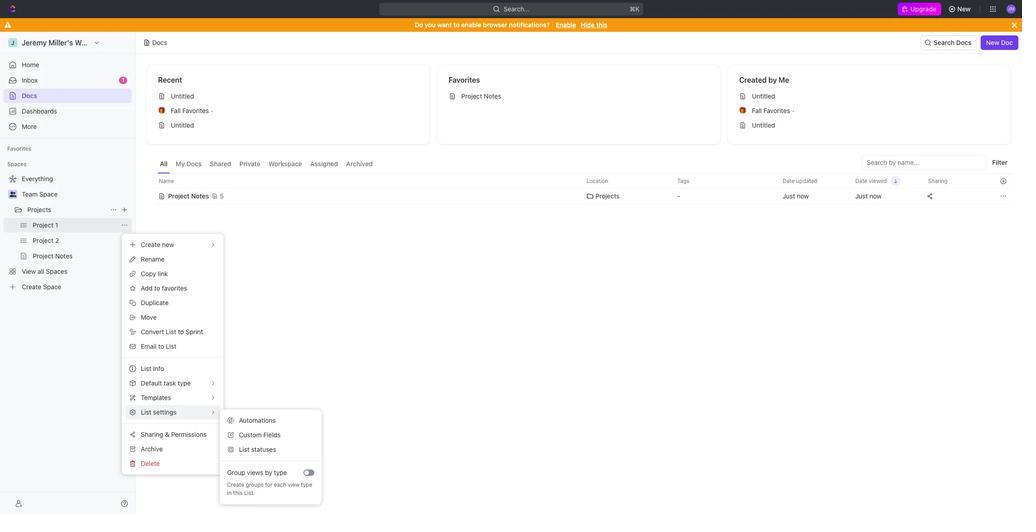 Task type: locate. For each thing, give the bounding box(es) containing it.
column header
[[147, 174, 157, 189]]

now
[[797, 192, 809, 200], [870, 192, 882, 200]]

1 horizontal spatial 🎁
[[740, 107, 747, 114]]

you
[[425, 21, 436, 29]]

1 vertical spatial type
[[301, 482, 312, 489]]

shared
[[210, 160, 231, 168]]

0 vertical spatial new
[[958, 5, 971, 13]]

home
[[22, 61, 39, 69]]

list down convert list to sprint link on the left bottom of the page
[[166, 343, 176, 350]]

tab list containing all
[[158, 155, 375, 174]]

doc
[[1002, 39, 1013, 46]]

sharing & permissions link
[[125, 428, 220, 442]]

2 row from the top
[[147, 187, 1012, 205]]

1 vertical spatial project notes
[[168, 192, 209, 200]]

🎁 down "recent"
[[158, 107, 165, 114]]

name
[[159, 177, 174, 184]]

1 vertical spatial by
[[265, 469, 272, 477]]

tags
[[678, 177, 690, 184]]

1 horizontal spatial type
[[301, 482, 312, 489]]

add to favorites link
[[125, 281, 220, 296]]

fall favorites • down created by me
[[752, 107, 795, 115]]

new left doc
[[986, 39, 1000, 46]]

1 horizontal spatial projects
[[596, 192, 620, 200]]

just now down date updated button
[[783, 192, 809, 200]]

list inside dropdown button
[[141, 409, 151, 416]]

date left viewed
[[856, 177, 868, 184]]

• for created by me
[[792, 107, 795, 114]]

1 fall from the left
[[171, 107, 181, 115]]

0 horizontal spatial new
[[958, 5, 971, 13]]

duplicate link
[[125, 296, 220, 310]]

sharing up archive
[[141, 431, 163, 439]]

date updated button
[[778, 174, 823, 188]]

2 🎁 from the left
[[740, 107, 747, 114]]

new
[[958, 5, 971, 13], [986, 39, 1000, 46]]

🎁 for created by me
[[740, 107, 747, 114]]

1 🎁 from the left
[[158, 107, 165, 114]]

delete
[[141, 460, 160, 468]]

just down date viewed
[[856, 192, 868, 200]]

just down date updated button
[[783, 192, 796, 200]]

tree inside sidebar navigation
[[4, 172, 132, 294]]

1 horizontal spatial this
[[596, 21, 608, 29]]

new for new doc
[[986, 39, 1000, 46]]

views
[[247, 469, 264, 477]]

tree containing team space
[[4, 172, 132, 294]]

0 horizontal spatial notes
[[191, 192, 209, 200]]

0 horizontal spatial this
[[233, 490, 243, 497]]

created
[[740, 76, 767, 84]]

🎁 for recent
[[158, 107, 165, 114]]

automations
[[239, 417, 276, 424]]

type up the 'each'
[[274, 469, 287, 477]]

fall down "recent"
[[171, 107, 181, 115]]

1 vertical spatial project
[[168, 192, 190, 200]]

row
[[147, 174, 1012, 189], [147, 187, 1012, 205]]

sharing & permissions
[[141, 431, 207, 439]]

0 horizontal spatial just
[[783, 192, 796, 200]]

create
[[227, 482, 244, 489]]

sharing inside row
[[928, 177, 948, 184]]

date left updated
[[783, 177, 795, 184]]

🎁
[[158, 107, 165, 114], [740, 107, 747, 114]]

docs down "inbox"
[[22, 92, 37, 100]]

favorites
[[162, 284, 187, 292]]

tab list
[[158, 155, 375, 174]]

0 vertical spatial sharing
[[928, 177, 948, 184]]

my
[[176, 160, 185, 168]]

0 horizontal spatial just now
[[783, 192, 809, 200]]

table
[[147, 174, 1012, 205]]

browser
[[483, 21, 508, 29]]

0 horizontal spatial •
[[211, 107, 214, 114]]

view
[[288, 482, 300, 489]]

project notes link
[[445, 89, 713, 104]]

1 horizontal spatial date
[[856, 177, 868, 184]]

new inside new doc button
[[986, 39, 1000, 46]]

1 horizontal spatial sharing
[[928, 177, 948, 184]]

sharing for sharing
[[928, 177, 948, 184]]

do
[[415, 21, 423, 29]]

0 horizontal spatial sharing
[[141, 431, 163, 439]]

date for date viewed
[[856, 177, 868, 184]]

favorites inside button
[[7, 145, 31, 152]]

private button
[[237, 155, 263, 174]]

private
[[240, 160, 261, 168]]

email to list link
[[125, 339, 220, 354]]

just now down date viewed
[[856, 192, 882, 200]]

• for recent
[[211, 107, 214, 114]]

link
[[158, 270, 168, 278]]

fall favorites • down "recent"
[[171, 107, 214, 115]]

search docs
[[934, 39, 972, 46]]

list down custom
[[239, 446, 250, 454]]

now down date viewed button
[[870, 192, 882, 200]]

project notes
[[462, 92, 501, 100], [168, 192, 209, 200]]

new for new
[[958, 5, 971, 13]]

cell inside row
[[147, 188, 157, 205]]

cell
[[147, 188, 157, 205]]

1 fall favorites • from the left
[[171, 107, 214, 115]]

docs
[[152, 39, 167, 46], [957, 39, 972, 46], [22, 92, 37, 100], [187, 160, 202, 168]]

type
[[274, 469, 287, 477], [301, 482, 312, 489]]

this
[[596, 21, 608, 29], [233, 490, 243, 497]]

list info
[[141, 365, 164, 373]]

project inside table
[[168, 192, 190, 200]]

fall for created by me
[[752, 107, 762, 115]]

fall down created
[[752, 107, 762, 115]]

docs inside tab list
[[187, 160, 202, 168]]

fall favorites •
[[171, 107, 214, 115], [752, 107, 795, 115]]

list down move link
[[166, 328, 176, 336]]

0 vertical spatial type
[[274, 469, 287, 477]]

email to list
[[141, 343, 176, 350]]

team
[[22, 190, 38, 198]]

group
[[227, 469, 245, 477]]

by up for
[[265, 469, 272, 477]]

1 horizontal spatial •
[[792, 107, 795, 114]]

1 • from the left
[[211, 107, 214, 114]]

projects down 'location'
[[596, 192, 620, 200]]

convert list to sprint link
[[125, 325, 220, 339]]

my docs
[[176, 160, 202, 168]]

&
[[165, 431, 169, 439]]

1 vertical spatial new
[[986, 39, 1000, 46]]

workspace
[[269, 160, 302, 168]]

just now
[[783, 192, 809, 200], [856, 192, 882, 200]]

fall favorites • for recent
[[171, 107, 214, 115]]

fall
[[171, 107, 181, 115], [752, 107, 762, 115]]

0 horizontal spatial project
[[168, 192, 190, 200]]

0 vertical spatial by
[[769, 76, 777, 84]]

1 vertical spatial notes
[[191, 192, 209, 200]]

date
[[783, 177, 795, 184], [856, 177, 868, 184]]

1 horizontal spatial notes
[[484, 92, 501, 100]]

1 horizontal spatial just now
[[856, 192, 882, 200]]

list left settings
[[141, 409, 151, 416]]

for
[[265, 482, 272, 489]]

move
[[141, 314, 157, 321]]

user group image
[[9, 192, 16, 197]]

sharing for sharing & permissions
[[141, 431, 163, 439]]

tree
[[4, 172, 132, 294]]

1 horizontal spatial fall
[[752, 107, 762, 115]]

0 horizontal spatial fall favorites •
[[171, 107, 214, 115]]

email
[[141, 343, 157, 350]]

0 vertical spatial project notes
[[462, 92, 501, 100]]

projects down team space
[[27, 206, 51, 214]]

this right hide
[[596, 21, 608, 29]]

to left sprint
[[178, 328, 184, 336]]

2 date from the left
[[856, 177, 868, 184]]

project notes inside table
[[168, 192, 209, 200]]

by left "me"
[[769, 76, 777, 84]]

1 horizontal spatial just
[[856, 192, 868, 200]]

notifications?
[[509, 21, 550, 29]]

now down date updated button
[[797, 192, 809, 200]]

1 horizontal spatial fall favorites •
[[752, 107, 795, 115]]

0 horizontal spatial date
[[783, 177, 795, 184]]

0 horizontal spatial fall
[[171, 107, 181, 115]]

0 vertical spatial projects
[[596, 192, 620, 200]]

fields
[[263, 431, 281, 439]]

new inside button
[[958, 5, 971, 13]]

0 vertical spatial this
[[596, 21, 608, 29]]

to right add
[[154, 284, 160, 292]]

list for list info
[[141, 365, 151, 373]]

1 vertical spatial projects
[[27, 206, 51, 214]]

1 just from the left
[[783, 192, 796, 200]]

favorites
[[449, 76, 480, 84], [182, 107, 209, 115], [764, 107, 790, 115], [7, 145, 31, 152]]

sharing
[[928, 177, 948, 184], [141, 431, 163, 439]]

fall favorites • for created by me
[[752, 107, 795, 115]]

2 just from the left
[[856, 192, 868, 200]]

0 horizontal spatial 🎁
[[158, 107, 165, 114]]

all button
[[158, 155, 170, 174]]

permissions
[[171, 431, 207, 439]]

0 horizontal spatial project notes
[[168, 192, 209, 200]]

type right view on the left
[[301, 482, 312, 489]]

assigned
[[310, 160, 338, 168]]

1 vertical spatial sharing
[[141, 431, 163, 439]]

home link
[[4, 58, 132, 72]]

archive
[[141, 445, 163, 453]]

2 fall from the left
[[752, 107, 762, 115]]

1 horizontal spatial new
[[986, 39, 1000, 46]]

1 horizontal spatial now
[[870, 192, 882, 200]]

0 horizontal spatial projects
[[27, 206, 51, 214]]

sharing down search by name... text box
[[928, 177, 948, 184]]

archive link
[[125, 442, 220, 457]]

convert
[[141, 328, 164, 336]]

1 horizontal spatial project
[[462, 92, 482, 100]]

this down "create"
[[233, 490, 243, 497]]

1 row from the top
[[147, 174, 1012, 189]]

1 vertical spatial this
[[233, 490, 243, 497]]

2 fall favorites • from the left
[[752, 107, 795, 115]]

add to favorites
[[141, 284, 187, 292]]

0 horizontal spatial now
[[797, 192, 809, 200]]

untitled link
[[155, 89, 422, 104], [736, 89, 1004, 104], [155, 118, 422, 133], [736, 118, 1004, 133]]

docs right the "my" at the left top of the page
[[187, 160, 202, 168]]

new up search docs
[[958, 5, 971, 13]]

settings
[[153, 409, 177, 416]]

2 • from the left
[[792, 107, 795, 114]]

🎁 down created
[[740, 107, 747, 114]]

sprint
[[186, 328, 203, 336]]

search
[[934, 39, 955, 46]]

projects inside table
[[596, 192, 620, 200]]

0 vertical spatial project
[[462, 92, 482, 100]]

projects inside tree
[[27, 206, 51, 214]]

1 date from the left
[[783, 177, 795, 184]]

⌘k
[[630, 5, 640, 13]]

list left info
[[141, 365, 151, 373]]

sidebar navigation
[[0, 32, 136, 514]]



Task type: vqa. For each thing, say whether or not it's contained in the screenshot.
List settings dropdown button
yes



Task type: describe. For each thing, give the bounding box(es) containing it.
me
[[779, 76, 790, 84]]

in
[[227, 490, 232, 497]]

list.
[[244, 490, 255, 497]]

rename
[[141, 255, 165, 263]]

0 horizontal spatial by
[[265, 469, 272, 477]]

each
[[274, 482, 286, 489]]

space
[[39, 190, 58, 198]]

shared button
[[208, 155, 234, 174]]

project inside the project notes link
[[462, 92, 482, 100]]

convert list to sprint
[[141, 328, 203, 336]]

recent
[[158, 76, 182, 84]]

date updated
[[783, 177, 818, 184]]

0 vertical spatial notes
[[484, 92, 501, 100]]

do you want to enable browser notifications? enable hide this
[[415, 21, 608, 29]]

1 now from the left
[[797, 192, 809, 200]]

0 horizontal spatial type
[[274, 469, 287, 477]]

to right email at the left bottom of page
[[158, 343, 164, 350]]

docs right search on the right top of page
[[957, 39, 972, 46]]

this inside create groups for each view type in this list.
[[233, 490, 243, 497]]

automations button
[[224, 414, 318, 428]]

statuses
[[251, 446, 276, 454]]

want
[[438, 21, 452, 29]]

new doc
[[986, 39, 1013, 46]]

search...
[[504, 5, 530, 13]]

1 horizontal spatial project notes
[[462, 92, 501, 100]]

type inside create groups for each view type in this list.
[[301, 482, 312, 489]]

my docs button
[[174, 155, 204, 174]]

fall for recent
[[171, 107, 181, 115]]

group views by type
[[227, 469, 287, 477]]

-
[[678, 192, 681, 200]]

custom fields link
[[224, 428, 318, 443]]

archived
[[346, 160, 373, 168]]

table containing project notes
[[147, 174, 1012, 205]]

list info link
[[125, 362, 220, 376]]

location
[[587, 177, 609, 184]]

date for date updated
[[783, 177, 795, 184]]

projects link
[[27, 203, 106, 217]]

workspace button
[[266, 155, 304, 174]]

rename link
[[125, 252, 220, 267]]

list statuses link
[[224, 443, 318, 457]]

5
[[220, 192, 224, 200]]

notes inside table
[[191, 192, 209, 200]]

delete link
[[125, 457, 220, 471]]

date viewed button
[[850, 174, 901, 188]]

docs up "recent"
[[152, 39, 167, 46]]

row containing name
[[147, 174, 1012, 189]]

list for list settings
[[141, 409, 151, 416]]

1
[[122, 77, 125, 84]]

groups
[[246, 482, 264, 489]]

team space link
[[22, 187, 130, 202]]

enable
[[461, 21, 482, 29]]

duplicate
[[141, 299, 169, 307]]

list settings
[[141, 409, 177, 416]]

date viewed
[[856, 177, 887, 184]]

Search by name... text field
[[867, 156, 982, 170]]

1 horizontal spatial by
[[769, 76, 777, 84]]

2 now from the left
[[870, 192, 882, 200]]

docs inside sidebar navigation
[[22, 92, 37, 100]]

to right want
[[454, 21, 460, 29]]

create groups for each view type in this list.
[[227, 482, 312, 497]]

copy link
[[141, 270, 168, 278]]

favorites button
[[4, 144, 35, 155]]

upgrade link
[[898, 3, 941, 15]]

info
[[153, 365, 164, 373]]

list for list statuses
[[239, 446, 250, 454]]

docs link
[[4, 89, 132, 103]]

all
[[160, 160, 168, 168]]

team space
[[22, 190, 58, 198]]

viewed
[[869, 177, 887, 184]]

search docs button
[[921, 35, 977, 50]]

enable
[[556, 21, 576, 29]]

row containing project notes
[[147, 187, 1012, 205]]

add
[[141, 284, 153, 292]]

column header inside table
[[147, 174, 157, 189]]

created by me
[[740, 76, 790, 84]]

hide
[[581, 21, 595, 29]]

1 just now from the left
[[783, 192, 809, 200]]

copy link link
[[125, 267, 220, 281]]

custom
[[239, 431, 262, 439]]

dashboards
[[22, 107, 57, 115]]

updated
[[797, 177, 818, 184]]

archived button
[[344, 155, 375, 174]]

copy
[[141, 270, 156, 278]]

assigned button
[[308, 155, 340, 174]]

spaces
[[7, 161, 27, 168]]

new button
[[945, 2, 977, 16]]

inbox
[[22, 76, 38, 84]]

2 just now from the left
[[856, 192, 882, 200]]

list settings link
[[125, 405, 220, 420]]



